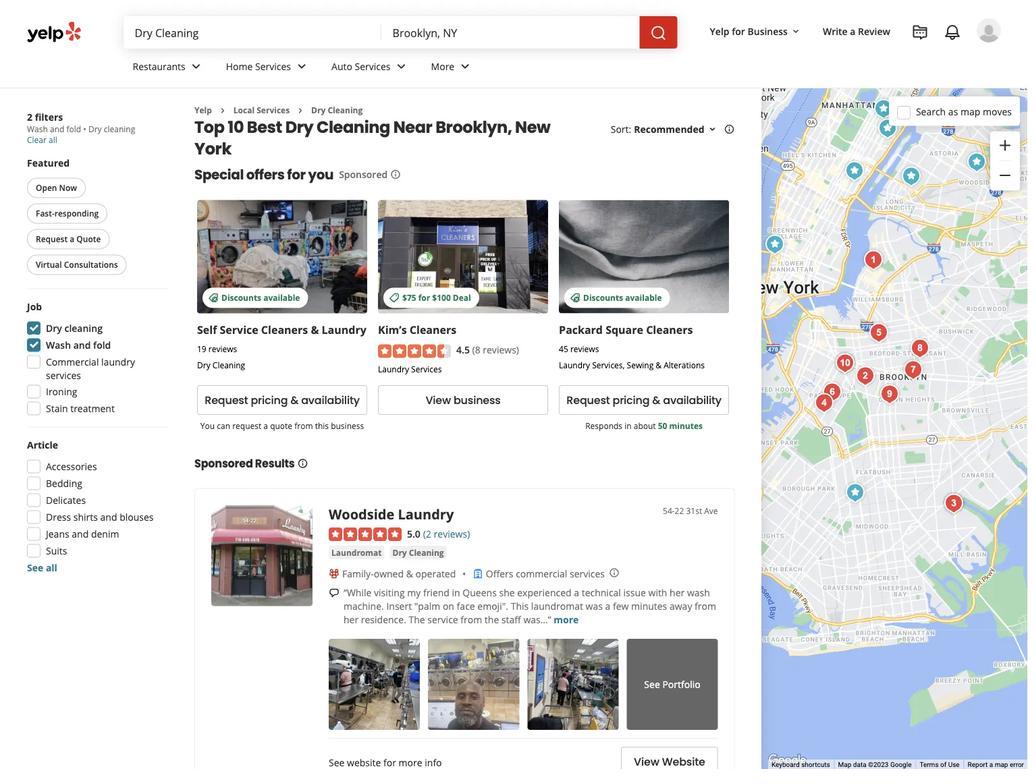 Task type: vqa. For each thing, say whether or not it's contained in the screenshot.
the current
no



Task type: describe. For each thing, give the bounding box(es) containing it.
discounts available link for square
[[559, 200, 729, 314]]

cleaners for 45
[[646, 322, 693, 337]]

terms of use link
[[920, 762, 960, 770]]

review
[[858, 25, 891, 37]]

dry cleaning link for woodside laundry
[[390, 546, 447, 560]]

kim's cleaners link
[[378, 322, 457, 337]]

yelp for business button
[[705, 19, 807, 43]]

sponsored for sponsored results
[[195, 456, 253, 472]]

yelp for yelp link
[[195, 105, 212, 116]]

technical
[[582, 587, 621, 599]]

with
[[649, 587, 668, 599]]

virtual consultations
[[36, 259, 118, 270]]

request
[[232, 421, 262, 432]]

for right the website
[[384, 757, 396, 770]]

"palm
[[415, 600, 441, 613]]

quote
[[270, 421, 292, 432]]

reviews) inside "(2 reviews)" link
[[434, 528, 470, 541]]

of
[[941, 762, 947, 770]]

available for square
[[626, 292, 662, 304]]

responds
[[586, 421, 623, 432]]

fast-responding
[[36, 208, 99, 219]]

laundry inside self service cleaners & laundry 19 reviews dry cleaning
[[322, 322, 367, 337]]

dry cleaning inside button
[[393, 547, 444, 559]]

map for moves
[[961, 105, 981, 118]]

auto services
[[332, 60, 391, 73]]

laundry down 4.5 star rating image
[[378, 364, 409, 375]]

1 vertical spatial 16 info v2 image
[[298, 458, 308, 469]]

see for see portfolio
[[645, 679, 660, 692]]

use
[[949, 762, 960, 770]]

packard square cleaners image
[[898, 163, 925, 190]]

moves
[[983, 105, 1012, 118]]

pricing for service
[[251, 393, 288, 408]]

31st
[[686, 505, 702, 517]]

discounts available for service
[[222, 292, 300, 304]]

family-owned & operated
[[342, 568, 456, 580]]

service
[[428, 614, 458, 626]]

write a review
[[823, 25, 891, 37]]

blouses
[[120, 511, 154, 524]]

responding
[[55, 208, 99, 219]]

google
[[891, 762, 912, 770]]

laundry up (2 in the left bottom of the page
[[398, 505, 454, 524]]

services for local services
[[257, 105, 290, 116]]

10
[[228, 116, 244, 138]]

"while visiting my friend in queens she experienced a technical issue with her wash machine. insert "palm on face emoji". this laundromat was a few minutes away from her residence. the service from the staff was…"
[[344, 587, 717, 626]]

a left few on the right
[[605, 600, 611, 613]]

keyboard shortcuts
[[772, 762, 830, 770]]

16 chevron down v2 image
[[708, 124, 718, 135]]

and inside 2 filters wash and fold • dry cleaning clear all
[[50, 124, 64, 135]]

24 chevron down v2 image for restaurants
[[188, 58, 204, 75]]

home
[[226, 60, 253, 73]]

request pricing & availability button for service
[[197, 386, 367, 415]]

16 discount available v2 image for packard
[[570, 293, 581, 304]]

16 commercial services v2 image
[[473, 569, 483, 580]]

services for offers commercial services
[[570, 568, 605, 580]]

16 discount available v2 image for self
[[208, 293, 219, 304]]

0 vertical spatial woodside laundry image
[[964, 149, 991, 176]]

commercial
[[516, 568, 568, 580]]

for left you
[[287, 165, 306, 184]]

0 vertical spatial 16 info v2 image
[[391, 169, 401, 180]]

discounts available for square
[[584, 292, 662, 304]]

2 horizontal spatial from
[[695, 600, 717, 613]]

fold inside 2 filters wash and fold • dry cleaning clear all
[[67, 124, 81, 135]]

cleaning down auto
[[328, 105, 363, 116]]

dry cleaning
[[46, 322, 103, 335]]

pricing for square
[[613, 393, 650, 408]]

john's cleaners image
[[874, 115, 902, 142]]

a right report
[[990, 762, 994, 770]]

search as map moves
[[916, 105, 1012, 118]]

1 horizontal spatial in
[[625, 421, 632, 432]]

map
[[839, 762, 852, 770]]

map for error
[[995, 762, 1009, 770]]

see for see website for more info
[[329, 757, 345, 770]]

1 vertical spatial woodside laundry image
[[211, 505, 313, 607]]

request for packard square cleaners
[[567, 393, 610, 408]]

near
[[394, 116, 433, 138]]

terms of use
[[920, 762, 960, 770]]

dry up wash and fold
[[46, 322, 62, 335]]

restaurants
[[133, 60, 186, 73]]

family-
[[342, 568, 374, 580]]

portfolio
[[663, 679, 701, 692]]

featured
[[27, 157, 70, 170]]

sewing
[[627, 360, 654, 371]]

see all button
[[27, 562, 57, 575]]

clean n green laundry image
[[819, 379, 846, 406]]

see for see all
[[27, 562, 43, 575]]

16 family owned v2 image
[[329, 569, 340, 580]]

laundromat button
[[329, 546, 385, 560]]

all inside 2 filters wash and fold • dry cleaning clear all
[[49, 134, 57, 146]]

wash inside 2 filters wash and fold • dry cleaning clear all
[[27, 124, 48, 135]]

discounts for service
[[222, 292, 261, 304]]

delicates
[[46, 494, 86, 507]]

write
[[823, 25, 848, 37]]

accessories
[[46, 461, 97, 473]]

(2 reviews) link
[[423, 526, 470, 541]]

article
[[27, 439, 58, 452]]

"while
[[344, 587, 372, 599]]

responds in about 50 minutes
[[586, 421, 703, 432]]

denim
[[91, 528, 119, 541]]

recommended button
[[634, 123, 718, 136]]

yelp link
[[195, 105, 212, 116]]

packard square cleaners 45 reviews laundry services, sewing & alterations
[[559, 322, 705, 371]]

dry inside 2 filters wash and fold • dry cleaning clear all
[[88, 124, 102, 135]]

request pricing & availability for square
[[567, 393, 722, 408]]

0 vertical spatial group
[[991, 131, 1021, 191]]

error
[[1010, 762, 1025, 770]]

16 chevron right v2 image
[[217, 105, 228, 116]]

bedding
[[46, 478, 82, 490]]

none field find
[[135, 25, 371, 40]]

celsious image
[[860, 247, 887, 274]]

report
[[968, 762, 988, 770]]

keyboard
[[772, 762, 800, 770]]

2
[[27, 110, 32, 123]]

jeans
[[46, 528, 69, 541]]

0 horizontal spatial business
[[331, 421, 364, 432]]

Find text field
[[135, 25, 371, 40]]

woodside
[[329, 505, 395, 524]]

business
[[748, 25, 788, 37]]

1 horizontal spatial business
[[454, 393, 501, 408]]

16 chevron right v2 image
[[295, 105, 306, 116]]

5.0
[[407, 528, 421, 541]]

services for auto services
[[355, 60, 391, 73]]

self service cleaners & laundry image
[[870, 96, 897, 123]]

can
[[217, 421, 230, 432]]

open now
[[36, 182, 77, 193]]

about
[[634, 421, 656, 432]]

reviews inside self service cleaners & laundry 19 reviews dry cleaning
[[209, 343, 237, 355]]

info
[[425, 757, 442, 770]]

available for service
[[264, 292, 300, 304]]

request a quote button
[[27, 229, 110, 250]]

cleaning inside self service cleaners & laundry 19 reviews dry cleaning
[[213, 360, 245, 371]]

more link
[[554, 614, 579, 626]]

now
[[59, 182, 77, 193]]

discounts available link for service
[[197, 200, 367, 314]]

see all
[[27, 562, 57, 575]]

0 horizontal spatial cleaning
[[64, 322, 103, 335]]

request pricing & availability button for square
[[559, 386, 729, 415]]

insert
[[387, 600, 412, 613]]

report a map error
[[968, 762, 1025, 770]]

0 horizontal spatial more
[[399, 757, 423, 770]]

was…"
[[524, 614, 552, 626]]

wash
[[687, 587, 710, 599]]

1 horizontal spatial minutes
[[670, 421, 703, 432]]

you
[[308, 165, 334, 184]]

0 vertical spatial her
[[670, 587, 685, 599]]

virtual
[[36, 259, 62, 270]]

0 vertical spatial more
[[554, 614, 579, 626]]

offers
[[486, 568, 514, 580]]

none field near
[[393, 25, 629, 40]]

offers
[[246, 165, 285, 184]]

yelp for business
[[710, 25, 788, 37]]

home services
[[226, 60, 291, 73]]



Task type: locate. For each thing, give the bounding box(es) containing it.
and up "denim"
[[100, 511, 117, 524]]

4.5 (8 reviews)
[[457, 344, 519, 357]]

virtual consultations button
[[27, 255, 127, 275]]

0 horizontal spatial pricing
[[251, 393, 288, 408]]

1 availability from the left
[[301, 393, 360, 408]]

services,
[[592, 360, 625, 371]]

for right $75
[[419, 292, 430, 304]]

experienced
[[517, 587, 572, 599]]

1 horizontal spatial 16 info v2 image
[[391, 169, 401, 180]]

16 info v2 image
[[391, 169, 401, 180], [298, 458, 308, 469]]

machine.
[[344, 600, 384, 613]]

(2 reviews)
[[423, 528, 470, 541]]

nyce cleaners image
[[941, 491, 968, 518], [941, 491, 968, 518]]

1 pricing from the left
[[251, 393, 288, 408]]

dry cleaning link for yelp
[[311, 105, 363, 116]]

1 vertical spatial more
[[399, 757, 423, 770]]

cleaning down service
[[213, 360, 245, 371]]

1 horizontal spatial sponsored
[[339, 168, 388, 181]]

available up self service cleaners & laundry link
[[264, 292, 300, 304]]

1 16 discount available v2 image from the left
[[208, 293, 219, 304]]

services down 4.5 star rating image
[[411, 364, 442, 375]]

24 chevron down v2 image right restaurants
[[188, 58, 204, 75]]

cleaners inside packard square cleaners 45 reviews laundry services, sewing & alterations
[[646, 322, 693, 337]]

16 speech v2 image
[[329, 588, 340, 599]]

fold left •
[[67, 124, 81, 135]]

laundry inside packard square cleaners 45 reviews laundry services, sewing & alterations
[[559, 360, 590, 371]]

24 chevron down v2 image
[[188, 58, 204, 75], [294, 58, 310, 75], [457, 58, 474, 75]]

1 vertical spatial dry cleaning
[[393, 547, 444, 559]]

for
[[732, 25, 746, 37], [287, 165, 306, 184], [419, 292, 430, 304], [384, 757, 396, 770]]

map left "error"
[[995, 762, 1009, 770]]

none field up business categories element
[[393, 25, 629, 40]]

5 star rating image
[[329, 528, 402, 542]]

2 availability from the left
[[663, 393, 722, 408]]

54-
[[663, 505, 675, 517]]

1 horizontal spatial none field
[[393, 25, 629, 40]]

for inside 'link'
[[419, 292, 430, 304]]

& inside self service cleaners & laundry 19 reviews dry cleaning
[[311, 322, 319, 337]]

in up on
[[452, 587, 460, 599]]

1 vertical spatial services
[[570, 568, 605, 580]]

anna dry cleaner image
[[877, 381, 904, 408]]

group containing article
[[23, 439, 167, 575]]

fast-responding button
[[27, 204, 108, 224]]

pricing up responds in about 50 minutes
[[613, 393, 650, 408]]

0 horizontal spatial cleaners
[[261, 322, 308, 337]]

more left info
[[399, 757, 423, 770]]

1 vertical spatial all
[[46, 562, 57, 575]]

stain
[[46, 403, 68, 415]]

1 vertical spatial from
[[695, 600, 717, 613]]

request inside button
[[36, 234, 68, 245]]

0 vertical spatial see
[[27, 562, 43, 575]]

request up can
[[205, 393, 248, 408]]

map region
[[613, 0, 1029, 770]]

cleaning right •
[[104, 124, 135, 135]]

the
[[485, 614, 499, 626]]

cleaners inside self service cleaners & laundry 19 reviews dry cleaning
[[261, 322, 308, 337]]

yelp left 16 chevron right v2 image
[[195, 105, 212, 116]]

0 vertical spatial reviews)
[[483, 344, 519, 357]]

1 horizontal spatial more
[[554, 614, 579, 626]]

featured group
[[24, 156, 167, 278]]

search
[[916, 105, 946, 118]]

0 vertical spatial all
[[49, 134, 57, 146]]

0 horizontal spatial none field
[[135, 25, 371, 40]]

and down the dry cleaning
[[73, 339, 91, 352]]

see portfolio link
[[627, 640, 718, 731]]

results
[[255, 456, 295, 472]]

0 horizontal spatial from
[[295, 421, 313, 432]]

0 horizontal spatial yelp
[[195, 105, 212, 116]]

minutes down "with"
[[632, 600, 667, 613]]

group
[[991, 131, 1021, 191], [23, 300, 167, 420], [23, 439, 167, 575]]

2 discounts available from the left
[[584, 292, 662, 304]]

reviews) right (2 in the left bottom of the page
[[434, 528, 470, 541]]

laundry
[[322, 322, 367, 337], [559, 360, 590, 371], [378, 364, 409, 375], [398, 505, 454, 524]]

shirts
[[73, 511, 98, 524]]

pricing up quote on the left bottom of page
[[251, 393, 288, 408]]

offers commercial services
[[486, 568, 605, 580]]

request for self service cleaners & laundry
[[205, 393, 248, 408]]

availability down alterations
[[663, 393, 722, 408]]

discounts for square
[[584, 292, 623, 304]]

her down machine.
[[344, 614, 359, 626]]

dry inside top 10 best dry cleaning near brooklyn, new york
[[285, 116, 314, 138]]

0 horizontal spatial map
[[961, 105, 981, 118]]

minutes right 50
[[670, 421, 703, 432]]

1 available from the left
[[264, 292, 300, 304]]

0 horizontal spatial discounts available
[[222, 292, 300, 304]]

owned
[[374, 568, 404, 580]]

16 discount available v2 image
[[208, 293, 219, 304], [570, 293, 581, 304]]

1 horizontal spatial from
[[461, 614, 482, 626]]

0 horizontal spatial fold
[[67, 124, 81, 135]]

0 horizontal spatial dry cleaning
[[311, 105, 363, 116]]

none field up "home services"
[[135, 25, 371, 40]]

all right clear
[[49, 134, 57, 146]]

more
[[554, 614, 579, 626], [399, 757, 423, 770]]

dry
[[311, 105, 326, 116], [285, 116, 314, 138], [88, 124, 102, 135], [46, 322, 62, 335], [197, 360, 211, 371], [393, 547, 407, 559]]

laundromat
[[531, 600, 583, 613]]

0 vertical spatial cleaning
[[104, 124, 135, 135]]

1 horizontal spatial cleaners
[[410, 322, 457, 337]]

1 request pricing & availability from the left
[[205, 393, 360, 408]]

little j cleaners image
[[841, 158, 868, 185]]

reviews inside packard square cleaners 45 reviews laundry services, sewing & alterations
[[571, 343, 599, 355]]

view
[[426, 393, 451, 408]]

24 chevron down v2 image inside more link
[[457, 58, 474, 75]]

0 horizontal spatial in
[[452, 587, 460, 599]]

1 vertical spatial minutes
[[632, 600, 667, 613]]

1 horizontal spatial her
[[670, 587, 685, 599]]

0 vertical spatial sponsored
[[339, 168, 388, 181]]

services down commercial
[[46, 369, 81, 382]]

dry right •
[[88, 124, 102, 135]]

new
[[515, 116, 551, 138]]

0 horizontal spatial sponsored
[[195, 456, 253, 472]]

reviews right 19
[[209, 343, 237, 355]]

dry cleaning down 5.0
[[393, 547, 444, 559]]

commercial
[[46, 356, 99, 369]]

1 vertical spatial group
[[23, 300, 167, 420]]

laundry services
[[378, 364, 442, 375]]

3 24 chevron down v2 image from the left
[[457, 58, 474, 75]]

available
[[264, 292, 300, 304], [626, 292, 662, 304]]

laundromatic nyc image
[[900, 357, 927, 384]]

1 vertical spatial reviews)
[[434, 528, 470, 541]]

request pricing & availability button
[[197, 386, 367, 415], [559, 386, 729, 415]]

request up virtual
[[36, 234, 68, 245]]

visiting
[[374, 587, 405, 599]]

services for laundry services
[[411, 364, 442, 375]]

sponsored down can
[[195, 456, 253, 472]]

kim's
[[378, 322, 407, 337]]

1 horizontal spatial yelp
[[710, 25, 730, 37]]

1 horizontal spatial discounts available link
[[559, 200, 729, 314]]

special
[[195, 165, 244, 184]]

request
[[36, 234, 68, 245], [205, 393, 248, 408], [567, 393, 610, 408]]

cleaning inside 2 filters wash and fold • dry cleaning clear all
[[104, 124, 135, 135]]

0 horizontal spatial reviews)
[[434, 528, 470, 541]]

0 horizontal spatial her
[[344, 614, 359, 626]]

terms
[[920, 762, 939, 770]]

1 horizontal spatial request pricing & availability
[[567, 393, 722, 408]]

0 horizontal spatial request
[[36, 234, 68, 245]]

2 vertical spatial from
[[461, 614, 482, 626]]

0 vertical spatial business
[[454, 393, 501, 408]]

job
[[27, 301, 42, 313]]

clear
[[27, 134, 47, 146]]

cleaning
[[104, 124, 135, 135], [64, 322, 103, 335]]

2 horizontal spatial see
[[645, 679, 660, 692]]

2 available from the left
[[626, 292, 662, 304]]

yelp for yelp for business
[[710, 25, 730, 37]]

betty brite cleaners image
[[907, 335, 934, 362]]

2 request pricing & availability from the left
[[567, 393, 722, 408]]

16 chevron down v2 image
[[791, 26, 802, 37]]

1 vertical spatial sponsored
[[195, 456, 253, 472]]

dry cleaning link down 5.0
[[390, 546, 447, 560]]

availability for packard square cleaners
[[663, 393, 722, 408]]

a left quote on the left bottom of page
[[264, 421, 268, 432]]

fold up laundry
[[93, 339, 111, 352]]

1 discounts available link from the left
[[197, 200, 367, 314]]

packard square cleaners link
[[559, 322, 693, 337]]

from down wash
[[695, 600, 717, 613]]

0 horizontal spatial 16 info v2 image
[[298, 458, 308, 469]]

0 horizontal spatial woodside laundry image
[[211, 505, 313, 607]]

$75 for $100 deal link
[[378, 200, 548, 314]]

for inside button
[[732, 25, 746, 37]]

commercial laundry services
[[46, 356, 135, 382]]

1 horizontal spatial request pricing & availability button
[[559, 386, 729, 415]]

16 info v2 image right results
[[298, 458, 308, 469]]

projects image
[[912, 24, 929, 41]]

2 request pricing & availability button from the left
[[559, 386, 729, 415]]

request up responds
[[567, 393, 610, 408]]

operated
[[416, 568, 456, 580]]

availability for self service cleaners & laundry
[[301, 393, 360, 408]]

yelp
[[710, 25, 730, 37], [195, 105, 212, 116]]

services for home services
[[255, 60, 291, 73]]

services left 16 chevron right v2 icon
[[257, 105, 290, 116]]

pricing
[[251, 393, 288, 408], [613, 393, 650, 408]]

a left quote
[[70, 234, 74, 245]]

discounts up square
[[584, 292, 623, 304]]

packard
[[559, 322, 603, 337]]

1 none field from the left
[[135, 25, 371, 40]]

discounts up service
[[222, 292, 261, 304]]

None search field
[[124, 16, 681, 49]]

(8
[[472, 344, 481, 357]]

yelp inside button
[[710, 25, 730, 37]]

reviews down "packard"
[[571, 343, 599, 355]]

request pricing & availability up you can request a quote from this business
[[205, 393, 360, 408]]

in left about
[[625, 421, 632, 432]]

None field
[[135, 25, 371, 40], [393, 25, 629, 40]]

2 16 discount available v2 image from the left
[[570, 293, 581, 304]]

dry right best
[[285, 116, 314, 138]]

availability up this
[[301, 393, 360, 408]]

cleaners for &
[[261, 322, 308, 337]]

1 horizontal spatial 24 chevron down v2 image
[[294, 58, 310, 75]]

friend
[[423, 587, 450, 599]]

24 chevron down v2 image left auto
[[294, 58, 310, 75]]

Near text field
[[393, 25, 629, 40]]

24 chevron down v2 image inside restaurants link
[[188, 58, 204, 75]]

brooklyn cleaner & tailor image
[[811, 390, 838, 417]]

cleaning inside top 10 best dry cleaning near brooklyn, new york
[[317, 116, 390, 138]]

1 vertical spatial dry cleaning link
[[390, 546, 447, 560]]

16 deal v2 image
[[389, 293, 400, 304]]

0 vertical spatial fold
[[67, 124, 81, 135]]

1 vertical spatial yelp
[[195, 105, 212, 116]]

1 horizontal spatial 16 discount available v2 image
[[570, 293, 581, 304]]

and down shirts
[[72, 528, 89, 541]]

2 horizontal spatial request
[[567, 393, 610, 408]]

0 vertical spatial dry cleaning
[[311, 105, 363, 116]]

in
[[625, 421, 632, 432], [452, 587, 460, 599]]

1 horizontal spatial woodside laundry image
[[964, 149, 991, 176]]

minutes inside "while visiting my friend in queens she experienced a technical issue with her wash machine. insert "palm on face emoji". this laundromat was a few minutes away from her residence. the service from the staff was…"
[[632, 600, 667, 613]]

woodside laundry image
[[964, 149, 991, 176], [211, 505, 313, 607]]

happy cleaners image
[[852, 363, 879, 390]]

0 horizontal spatial see
[[27, 562, 43, 575]]

0 horizontal spatial discounts available link
[[197, 200, 367, 314]]

0 vertical spatial dry cleaning link
[[311, 105, 363, 116]]

1 horizontal spatial availability
[[663, 393, 722, 408]]

1 horizontal spatial dry cleaning link
[[390, 546, 447, 560]]

1 horizontal spatial services
[[570, 568, 605, 580]]

laundry left kim's
[[322, 322, 367, 337]]

business
[[454, 393, 501, 408], [331, 421, 364, 432]]

0 horizontal spatial reviews
[[209, 343, 237, 355]]

in inside "while visiting my friend in queens she experienced a technical issue with her wash machine. insert "palm on face emoji". this laundromat was a few minutes away from her residence. the service from the staff was…"
[[452, 587, 460, 599]]

1 vertical spatial map
[[995, 762, 1009, 770]]

& inside packard square cleaners 45 reviews laundry services, sewing & alterations
[[656, 360, 662, 371]]

sponsored for sponsored
[[339, 168, 388, 181]]

0 horizontal spatial 24 chevron down v2 image
[[188, 58, 204, 75]]

1 cleaners from the left
[[261, 322, 308, 337]]

yelp left business
[[710, 25, 730, 37]]

2 none field from the left
[[393, 25, 629, 40]]

mateo r. image
[[977, 18, 1002, 43]]

cleaning
[[328, 105, 363, 116], [317, 116, 390, 138], [213, 360, 245, 371], [409, 547, 444, 559]]

dry cleaning right 16 chevron right v2 icon
[[311, 105, 363, 116]]

0 vertical spatial wash
[[27, 124, 48, 135]]

fold inside group
[[93, 339, 111, 352]]

cleaning up wash and fold
[[64, 322, 103, 335]]

view business link
[[378, 386, 548, 415]]

16 discount available v2 image up self
[[208, 293, 219, 304]]

local services
[[234, 105, 290, 116]]

16 info v2 image
[[724, 124, 735, 135]]

1 request pricing & availability button from the left
[[197, 386, 367, 415]]

more down "laundromat"
[[554, 614, 579, 626]]

auto services link
[[321, 49, 420, 88]]

dry inside self service cleaners & laundry 19 reviews dry cleaning
[[197, 360, 211, 371]]

1 24 chevron down v2 image from the left
[[188, 58, 204, 75]]

wash up commercial
[[46, 339, 71, 352]]

4.5 star rating image
[[378, 345, 451, 358]]

user actions element
[[699, 17, 1021, 100]]

cleaning down (2 in the left bottom of the page
[[409, 547, 444, 559]]

1 discounts from the left
[[222, 292, 261, 304]]

dry inside dry cleaning button
[[393, 547, 407, 559]]

services for commercial laundry services
[[46, 369, 81, 382]]

all down suits
[[46, 562, 57, 575]]

open
[[36, 182, 57, 193]]

see portfolio
[[645, 679, 701, 692]]

write a review link
[[818, 19, 896, 43]]

business categories element
[[122, 49, 1002, 88]]

services right home at the left top of the page
[[255, 60, 291, 73]]

2 vertical spatial see
[[329, 757, 345, 770]]

0 vertical spatial from
[[295, 421, 313, 432]]

for left business
[[732, 25, 746, 37]]

group containing job
[[23, 300, 167, 420]]

a right write
[[851, 25, 856, 37]]

cleaning right 16 chevron right v2 icon
[[317, 116, 390, 138]]

zoom in image
[[998, 137, 1014, 154]]

info icon image
[[609, 568, 620, 579], [609, 568, 620, 579]]

mike's dry cleaners & tailors image
[[832, 350, 859, 377], [832, 350, 859, 377]]

0 horizontal spatial discounts
[[222, 292, 261, 304]]

reviews) right (8
[[483, 344, 519, 357]]

discounts available up square
[[584, 292, 662, 304]]

0 horizontal spatial 16 discount available v2 image
[[208, 293, 219, 304]]

0 horizontal spatial availability
[[301, 393, 360, 408]]

2 horizontal spatial cleaners
[[646, 322, 693, 337]]

0 horizontal spatial request pricing & availability button
[[197, 386, 367, 415]]

1 horizontal spatial discounts
[[584, 292, 623, 304]]

dry right 16 chevron right v2 icon
[[311, 105, 326, 116]]

wash down 2 on the left top of page
[[27, 124, 48, 135]]

2 reviews from the left
[[571, 343, 599, 355]]

zoom out image
[[998, 167, 1014, 184]]

google image
[[766, 752, 810, 770]]

business right this
[[331, 421, 364, 432]]

2 horizontal spatial 24 chevron down v2 image
[[457, 58, 474, 75]]

a up "laundromat"
[[574, 587, 580, 599]]

ny angel dry cleaners image
[[866, 320, 893, 347]]

24 chevron down v2 image for more
[[457, 58, 474, 75]]

1 discounts available from the left
[[222, 292, 300, 304]]

request pricing & availability button up responds in about 50 minutes
[[559, 386, 729, 415]]

from down 'face'
[[461, 614, 482, 626]]

cleaners right service
[[261, 322, 308, 337]]

map right as
[[961, 105, 981, 118]]

dress
[[46, 511, 71, 524]]

2 24 chevron down v2 image from the left
[[294, 58, 310, 75]]

auto
[[332, 60, 352, 73]]

search image
[[651, 25, 667, 41]]

sponsored down top 10 best dry cleaning near brooklyn, new york
[[339, 168, 388, 181]]

24 chevron down v2 image
[[393, 58, 410, 75]]

1 vertical spatial see
[[645, 679, 660, 692]]

1 horizontal spatial see
[[329, 757, 345, 770]]

1 vertical spatial fold
[[93, 339, 111, 352]]

local
[[234, 105, 255, 116]]

the urban wash image
[[842, 480, 869, 507]]

3 cleaners from the left
[[646, 322, 693, 337]]

square
[[606, 322, 644, 337]]

0 vertical spatial services
[[46, 369, 81, 382]]

the
[[409, 614, 425, 626]]

0 horizontal spatial available
[[264, 292, 300, 304]]

dry down 19
[[197, 360, 211, 371]]

emoji".
[[478, 600, 509, 613]]

availability
[[301, 393, 360, 408], [663, 393, 722, 408]]

and down filters
[[50, 124, 64, 135]]

business right view
[[454, 393, 501, 408]]

keyboard shortcuts button
[[772, 761, 830, 770]]

1 reviews from the left
[[209, 343, 237, 355]]

laundry down the 45
[[559, 360, 590, 371]]

fast-
[[36, 208, 55, 219]]

1 horizontal spatial discounts available
[[584, 292, 662, 304]]

dry cleaning button
[[390, 546, 447, 560]]

services up technical
[[570, 568, 605, 580]]

clear all link
[[27, 134, 57, 146]]

brooklyn,
[[436, 116, 512, 138]]

0 vertical spatial in
[[625, 421, 632, 432]]

0 vertical spatial minutes
[[670, 421, 703, 432]]

24 chevron down v2 image for home services
[[294, 58, 310, 75]]

request pricing & availability button up you can request a quote from this business
[[197, 386, 367, 415]]

2 pricing from the left
[[613, 393, 650, 408]]

kim's cleaners
[[378, 322, 457, 337]]

discounts available up self service cleaners & laundry link
[[222, 292, 300, 304]]

her up "away"
[[670, 587, 685, 599]]

as
[[949, 105, 959, 118]]

restaurants link
[[122, 49, 215, 88]]

available up packard square cleaners link
[[626, 292, 662, 304]]

24 chevron down v2 image inside home services link
[[294, 58, 310, 75]]

2 discounts available link from the left
[[559, 200, 729, 314]]

cleaners up 4.5 star rating image
[[410, 322, 457, 337]]

1 vertical spatial wash
[[46, 339, 71, 352]]

services left 24 chevron down v2 image on the top of the page
[[355, 60, 391, 73]]

cleaners up alterations
[[646, 322, 693, 337]]

website
[[347, 757, 381, 770]]

1 horizontal spatial dry cleaning
[[393, 547, 444, 559]]

2 discounts from the left
[[584, 292, 623, 304]]

ironing
[[46, 386, 77, 398]]

1 horizontal spatial reviews
[[571, 343, 599, 355]]

0 horizontal spatial request pricing & availability
[[205, 393, 360, 408]]

1 horizontal spatial map
[[995, 762, 1009, 770]]

reviews
[[209, 343, 237, 355], [571, 343, 599, 355]]

a inside button
[[70, 234, 74, 245]]

services inside commercial laundry services
[[46, 369, 81, 382]]

request pricing & availability for service
[[205, 393, 360, 408]]

treatment
[[70, 403, 115, 415]]

1 horizontal spatial reviews)
[[483, 344, 519, 357]]

services
[[255, 60, 291, 73], [355, 60, 391, 73], [257, 105, 290, 116], [411, 364, 442, 375]]

dry up family-owned & operated
[[393, 547, 407, 559]]

dry cleaning link right 16 chevron right v2 icon
[[311, 105, 363, 116]]

1 vertical spatial business
[[331, 421, 364, 432]]

request a quote
[[36, 234, 101, 245]]

16 discount available v2 image up "packard"
[[570, 293, 581, 304]]

from left this
[[295, 421, 313, 432]]

©2023
[[869, 762, 889, 770]]

request pricing & availability up responds in about 50 minutes
[[567, 393, 722, 408]]

notifications image
[[945, 24, 961, 41]]

self service cleaners & laundry 19 reviews dry cleaning
[[197, 322, 367, 371]]

kim's cleaners image
[[762, 231, 789, 258]]

16 info v2 image down top 10 best dry cleaning near brooklyn, new york
[[391, 169, 401, 180]]

1 horizontal spatial fold
[[93, 339, 111, 352]]

cleaning inside button
[[409, 547, 444, 559]]

2 cleaners from the left
[[410, 322, 457, 337]]

away
[[670, 600, 693, 613]]

24 chevron down v2 image right more
[[457, 58, 474, 75]]



